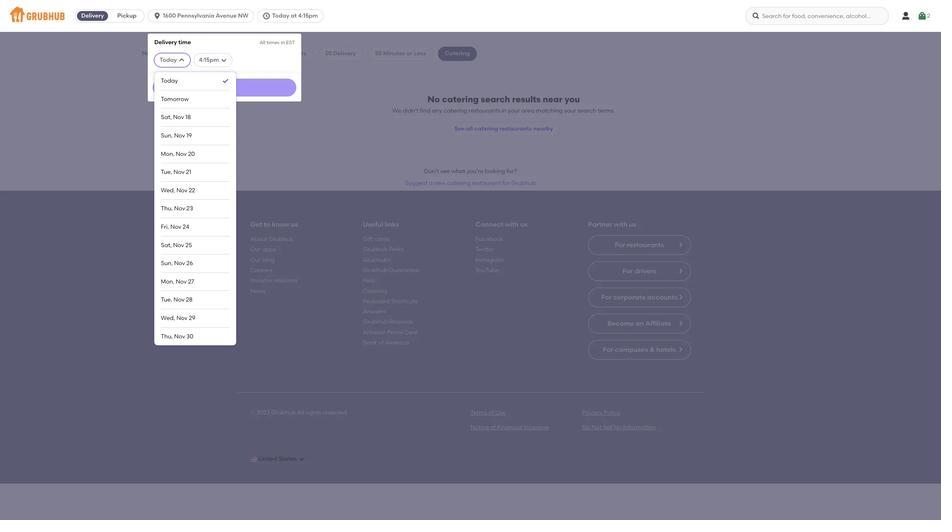 Task type: vqa. For each thing, say whether or not it's contained in the screenshot.
For drivers
yes



Task type: describe. For each thing, give the bounding box(es) containing it.
wed, nov 22
[[161, 187, 195, 194]]

catering right any
[[444, 107, 467, 114]]

grubhub inside button
[[512, 180, 536, 187]]

nov for 24
[[171, 224, 181, 231]]

at
[[291, 12, 297, 19]]

for for for drivers
[[623, 267, 633, 275]]

24
[[183, 224, 189, 231]]

catering up any
[[442, 94, 479, 104]]

investor relations link
[[250, 277, 298, 284]]

22
[[189, 187, 195, 194]]

pennsylvania
[[177, 12, 215, 19]]

bank
[[363, 340, 377, 347]]

no catering search results near you we didn't find any catering restaurants in your area matching your search terms.
[[393, 94, 615, 114]]

nov for 19
[[174, 132, 185, 139]]

2 our from the top
[[250, 257, 261, 264]]

united
[[259, 456, 278, 463]]

facebook twitter instagram youtube
[[476, 236, 504, 274]]

new
[[434, 180, 446, 187]]

update
[[216, 85, 234, 90]]

youtube link
[[476, 267, 499, 274]]

information
[[624, 424, 656, 431]]

today at 4:15pm
[[272, 12, 318, 19]]

nov for 29
[[177, 315, 188, 322]]

25
[[186, 242, 192, 249]]

nov for 22
[[177, 187, 188, 194]]

area
[[522, 107, 535, 114]]

$0
[[325, 50, 332, 57]]

privacy policy link
[[583, 410, 621, 417]]

do
[[583, 424, 590, 431]]

grubhub down gift cards link at the top of page
[[363, 246, 388, 253]]

1 horizontal spatial catering
[[445, 50, 470, 57]]

do not sell my information
[[583, 424, 656, 431]]

nov for 25
[[173, 242, 184, 249]]

of for number
[[166, 50, 172, 57]]

us for connect with us
[[521, 221, 528, 228]]

of inside gift cards grubhub perks grubhub+ grubhub guarantee help catering keyboard shortcuts answers grubhub rewards amazon prime deal bank of america
[[378, 340, 384, 347]]

privacy policy
[[583, 410, 621, 417]]

in inside no catering search results near you we didn't find any catering restaurants in your area matching your search terms.
[[502, 107, 507, 114]]

svg image inside today at 4:15pm button
[[262, 12, 271, 20]]

you
[[565, 94, 580, 104]]

wed, for wed, nov 29
[[161, 315, 175, 322]]

21
[[186, 169, 191, 176]]

what
[[452, 168, 466, 175]]

1 vertical spatial today
[[160, 56, 177, 63]]

keyboard shortcuts link
[[363, 298, 418, 305]]

affiliate
[[646, 320, 672, 328]]

suggest a new catering restaurant for grubhub button
[[402, 176, 540, 191]]

restaurant
[[472, 180, 501, 187]]

catering right all
[[475, 125, 498, 132]]

become an affiliate link
[[588, 314, 691, 334]]

no catering search results near you main content
[[0, 32, 942, 484]]

sat, for sat, nov 25
[[161, 242, 172, 249]]

thu, for thu, nov 23
[[161, 205, 173, 212]]

become
[[608, 320, 634, 328]]

list box inside main navigation navigation
[[161, 72, 230, 346]]

© 2023 grubhub all rights reserved.
[[250, 410, 348, 417]]

united states
[[259, 456, 297, 463]]

wed, for wed, nov 22
[[161, 187, 175, 194]]

offers
[[289, 50, 307, 57]]

number of attendees
[[142, 50, 202, 57]]

about grubhub our apps our blog careers investor relations news
[[250, 236, 298, 295]]

no
[[428, 94, 440, 104]]

any
[[432, 107, 442, 114]]

1600 pennsylvania avenue nw button
[[148, 9, 257, 23]]

an
[[636, 320, 644, 328]]

2023
[[257, 410, 270, 417]]

2 vertical spatial restaurants
[[627, 241, 664, 249]]

mon, for mon, nov 27
[[161, 278, 175, 285]]

mon, nov 27
[[161, 278, 194, 285]]

for
[[503, 180, 510, 187]]

relations
[[274, 277, 298, 284]]

19
[[187, 132, 192, 139]]

instagram
[[476, 257, 504, 264]]

fri,
[[161, 224, 169, 231]]

for drivers link
[[588, 262, 691, 281]]

a
[[429, 180, 433, 187]]

tue, for tue, nov 21
[[161, 169, 172, 176]]

main navigation navigation
[[0, 0, 942, 521]]

find
[[420, 107, 431, 114]]

today at 4:15pm button
[[257, 9, 327, 23]]

delivery inside no catering search results near you main content
[[333, 50, 356, 57]]

18
[[186, 114, 191, 121]]

stars
[[234, 50, 249, 57]]

1 our from the top
[[250, 246, 261, 253]]

wed, nov 29
[[161, 315, 195, 322]]

connect
[[476, 221, 504, 228]]

terms of use link
[[471, 410, 506, 417]]

1 vertical spatial 4:15pm
[[199, 56, 219, 63]]

for corporate accounts link
[[588, 288, 691, 308]]

see all catering restaurants nearby
[[455, 125, 553, 132]]

guarantee
[[389, 267, 420, 274]]

don't see what you're looking for?
[[424, 168, 517, 175]]

know
[[272, 221, 289, 228]]

nov for 28
[[174, 297, 185, 304]]

for?
[[507, 168, 517, 175]]

tue, nov 21
[[161, 169, 191, 176]]

nov for 26
[[174, 260, 185, 267]]

see
[[441, 168, 450, 175]]

grubhub guarantee link
[[363, 267, 420, 274]]

avenue
[[216, 12, 237, 19]]

careers
[[250, 267, 273, 274]]

catering link
[[363, 288, 388, 295]]

30 inside no catering search results near you main content
[[375, 50, 382, 57]]

est
[[286, 40, 295, 45]]

less
[[414, 50, 426, 57]]

delivery time
[[154, 39, 191, 46]]

gift cards grubhub perks grubhub+ grubhub guarantee help catering keyboard shortcuts answers grubhub rewards amazon prime deal bank of america
[[363, 236, 420, 347]]

1 us from the left
[[291, 221, 298, 228]]

delivery button
[[75, 9, 110, 23]]

twitter
[[476, 246, 495, 253]]

terms of use
[[471, 410, 506, 417]]

mon, for mon, nov 20
[[161, 151, 175, 158]]

27
[[188, 278, 194, 285]]

all inside main navigation navigation
[[260, 40, 266, 45]]

notice of financial incentive
[[471, 424, 549, 431]]

30 inside main navigation navigation
[[187, 333, 193, 340]]

catering inside gift cards grubhub perks grubhub+ grubhub guarantee help catering keyboard shortcuts answers grubhub rewards amazon prime deal bank of america
[[363, 288, 388, 295]]

up
[[262, 50, 271, 57]]

rewards
[[389, 319, 413, 326]]

in inside main navigation navigation
[[281, 40, 285, 45]]



Task type: locate. For each thing, give the bounding box(es) containing it.
grubhub down know
[[269, 236, 294, 243]]

2 us from the left
[[521, 221, 528, 228]]

1 horizontal spatial 4:15pm
[[298, 12, 318, 19]]

all inside no catering search results near you main content
[[298, 410, 304, 417]]

nov for 21
[[174, 169, 185, 176]]

1 your from the left
[[508, 107, 520, 114]]

looking
[[485, 168, 505, 175]]

help
[[363, 277, 376, 284]]

sun,
[[161, 132, 173, 139], [161, 260, 173, 267]]

0 vertical spatial wed,
[[161, 187, 175, 194]]

0 vertical spatial in
[[281, 40, 285, 45]]

with for connect
[[505, 221, 519, 228]]

svg image inside 1600 pennsylvania avenue nw button
[[153, 12, 161, 20]]

nov left 29 on the bottom left of page
[[177, 315, 188, 322]]

2 sun, from the top
[[161, 260, 173, 267]]

deal
[[405, 329, 418, 336]]

see
[[455, 125, 465, 132]]

thu,
[[161, 205, 173, 212], [161, 333, 173, 340]]

answers
[[363, 308, 386, 315]]

states
[[279, 456, 297, 463]]

cards
[[375, 236, 390, 243]]

nov for 23
[[174, 205, 185, 212]]

1 with from the left
[[505, 221, 519, 228]]

today inside option
[[161, 77, 178, 84]]

sun, for sun, nov 26
[[161, 260, 173, 267]]

1 vertical spatial all
[[298, 410, 304, 417]]

2 tue, from the top
[[161, 297, 172, 304]]

0 vertical spatial catering
[[445, 50, 470, 57]]

2 vertical spatial delivery
[[333, 50, 356, 57]]

for down partner with us
[[615, 241, 626, 249]]

grubhub perks link
[[363, 246, 404, 253]]

for for for restaurants
[[615, 241, 626, 249]]

wed,
[[161, 187, 175, 194], [161, 315, 175, 322]]

thu, down wed, nov 29
[[161, 333, 173, 340]]

grubhub down the "for?"
[[512, 180, 536, 187]]

our down the 'about'
[[250, 246, 261, 253]]

for left drivers
[[623, 267, 633, 275]]

1600 pennsylvania avenue nw
[[163, 12, 249, 19]]

nearby
[[534, 125, 553, 132]]

us for partner with us
[[630, 221, 637, 228]]

nov left 24
[[171, 224, 181, 231]]

sun, for sun, nov 19
[[161, 132, 173, 139]]

useful links
[[363, 221, 399, 228]]

0 vertical spatial today
[[272, 12, 290, 19]]

restaurants up drivers
[[627, 241, 664, 249]]

1 horizontal spatial your
[[564, 107, 576, 114]]

thu, for thu, nov 30
[[161, 333, 173, 340]]

today inside button
[[272, 12, 290, 19]]

1 tue, from the top
[[161, 169, 172, 176]]

svg image inside 2 button
[[918, 11, 928, 21]]

2 sat, from the top
[[161, 242, 172, 249]]

terms.
[[598, 107, 615, 114]]

facebook
[[476, 236, 503, 243]]

nov left 22
[[177, 187, 188, 194]]

nov for 18
[[173, 114, 184, 121]]

1 vertical spatial mon,
[[161, 278, 175, 285]]

all left times
[[260, 40, 266, 45]]

svg image
[[153, 12, 161, 20], [262, 12, 271, 20], [752, 12, 761, 20], [204, 51, 210, 57], [179, 57, 185, 63], [298, 456, 305, 463]]

prime
[[388, 329, 404, 336]]

or
[[407, 50, 413, 57]]

1 vertical spatial search
[[578, 107, 597, 114]]

for campuses & hotels link
[[588, 340, 691, 360]]

sun, down sat, nov 18
[[161, 132, 173, 139]]

accounts
[[648, 294, 678, 301]]

delivery right $0
[[333, 50, 356, 57]]

our blog link
[[250, 257, 275, 264]]

thu, nov 30
[[161, 333, 193, 340]]

1 vertical spatial sun,
[[161, 260, 173, 267]]

drivers
[[635, 267, 657, 275]]

1 horizontal spatial with
[[614, 221, 628, 228]]

reserved.
[[323, 410, 348, 417]]

your down you
[[564, 107, 576, 114]]

keyboard
[[363, 298, 390, 305]]

svg image
[[918, 11, 928, 21], [221, 57, 227, 63]]

sat, down tomorrow
[[161, 114, 172, 121]]

1 horizontal spatial delivery
[[154, 39, 177, 46]]

for for for corporate accounts
[[602, 294, 612, 301]]

2 with from the left
[[614, 221, 628, 228]]

with right partner
[[614, 221, 628, 228]]

1 horizontal spatial search
[[578, 107, 597, 114]]

0 vertical spatial delivery
[[81, 12, 104, 19]]

wed, down tue, nov 28
[[161, 315, 175, 322]]

in left est
[[281, 40, 285, 45]]

policy
[[604, 410, 621, 417]]

1 vertical spatial in
[[502, 107, 507, 114]]

0 horizontal spatial svg image
[[221, 57, 227, 63]]

all
[[466, 125, 473, 132]]

2 horizontal spatial us
[[630, 221, 637, 228]]

4:15pm right at
[[298, 12, 318, 19]]

list box
[[161, 72, 230, 346]]

grubhub down grubhub+
[[363, 267, 388, 274]]

all
[[260, 40, 266, 45], [298, 410, 304, 417]]

of right notice at the bottom of the page
[[491, 424, 496, 431]]

restaurants inside no catering search results near you we didn't find any catering restaurants in your area matching your search terms.
[[469, 107, 500, 114]]

0 vertical spatial restaurants
[[469, 107, 500, 114]]

0 horizontal spatial in
[[281, 40, 285, 45]]

rights
[[306, 410, 321, 417]]

blog
[[262, 257, 275, 264]]

search up see all catering restaurants nearby
[[481, 94, 510, 104]]

0 horizontal spatial all
[[260, 40, 266, 45]]

my
[[614, 424, 622, 431]]

nov left the 26
[[174, 260, 185, 267]]

to
[[264, 221, 271, 228]]

0 vertical spatial all
[[260, 40, 266, 45]]

0 vertical spatial 4:15pm
[[298, 12, 318, 19]]

tue, for tue, nov 28
[[161, 297, 172, 304]]

1 thu, from the top
[[161, 205, 173, 212]]

2 your from the left
[[564, 107, 576, 114]]

times
[[267, 40, 280, 45]]

for left campuses
[[603, 346, 614, 354]]

of for terms
[[489, 410, 494, 417]]

1 vertical spatial sat,
[[161, 242, 172, 249]]

mon,
[[161, 151, 175, 158], [161, 278, 175, 285]]

suggest a new catering restaurant for grubhub
[[405, 180, 536, 187]]

your left area at the top right of the page
[[508, 107, 520, 114]]

mon, up tue, nov 28
[[161, 278, 175, 285]]

us right know
[[291, 221, 298, 228]]

1 horizontal spatial us
[[521, 221, 528, 228]]

catering
[[442, 94, 479, 104], [444, 107, 467, 114], [475, 125, 498, 132], [447, 180, 471, 187]]

suggest
[[405, 180, 428, 187]]

results
[[513, 94, 541, 104]]

1 vertical spatial 30
[[187, 333, 193, 340]]

partner with us
[[588, 221, 637, 228]]

4:15pm left 4
[[199, 56, 219, 63]]

catering down what
[[447, 180, 471, 187]]

sat, down fri,
[[161, 242, 172, 249]]

0 horizontal spatial delivery
[[81, 12, 104, 19]]

nov left 20
[[176, 151, 187, 158]]

nov left 25
[[173, 242, 184, 249]]

1 vertical spatial our
[[250, 257, 261, 264]]

for left "corporate"
[[602, 294, 612, 301]]

for for for campuses & hotels
[[603, 346, 614, 354]]

1 vertical spatial restaurants
[[500, 125, 532, 132]]

1 vertical spatial catering
[[363, 288, 388, 295]]

1 horizontal spatial svg image
[[918, 11, 928, 21]]

tue, down mon, nov 27
[[161, 297, 172, 304]]

2 thu, from the top
[[161, 333, 173, 340]]

check icon image
[[222, 77, 230, 85]]

restaurants down area at the top right of the page
[[500, 125, 532, 132]]

30 down 29 on the bottom left of page
[[187, 333, 193, 340]]

26
[[187, 260, 193, 267]]

get to know us
[[250, 221, 298, 228]]

our apps link
[[250, 246, 276, 253]]

news
[[250, 288, 266, 295]]

we
[[393, 107, 402, 114]]

sat, for sat, nov 18
[[161, 114, 172, 121]]

nov for 30
[[174, 333, 185, 340]]

sat, nov 18
[[161, 114, 191, 121]]

mon, up tue, nov 21
[[161, 151, 175, 158]]

grubhub+ link
[[363, 257, 391, 264]]

campuses
[[615, 346, 648, 354]]

nov for 27
[[176, 278, 187, 285]]

1 vertical spatial delivery
[[154, 39, 177, 46]]

of for notice
[[491, 424, 496, 431]]

0 horizontal spatial catering
[[363, 288, 388, 295]]

bank of america link
[[363, 340, 409, 347]]

use
[[496, 410, 506, 417]]

thu, up fri,
[[161, 205, 173, 212]]

0 vertical spatial svg image
[[918, 11, 928, 21]]

3 us from the left
[[630, 221, 637, 228]]

don't
[[424, 168, 439, 175]]

grubhub down answers
[[363, 319, 388, 326]]

2 horizontal spatial delivery
[[333, 50, 356, 57]]

list box containing today
[[161, 72, 230, 346]]

30 minutes or less
[[375, 50, 426, 57]]

0 horizontal spatial search
[[481, 94, 510, 104]]

today up tomorrow
[[161, 77, 178, 84]]

our up careers 'link'
[[250, 257, 261, 264]]

1 mon, from the top
[[161, 151, 175, 158]]

gift
[[363, 236, 373, 243]]

tue, down mon, nov 20
[[161, 169, 172, 176]]

privacy
[[583, 410, 603, 417]]

0 vertical spatial thu,
[[161, 205, 173, 212]]

sun, nov 19
[[161, 132, 192, 139]]

0 horizontal spatial your
[[508, 107, 520, 114]]

1 horizontal spatial all
[[298, 410, 304, 417]]

see all catering restaurants nearby button
[[448, 122, 560, 136]]

1 vertical spatial svg image
[[221, 57, 227, 63]]

nov for 20
[[176, 151, 187, 158]]

0 vertical spatial sun,
[[161, 132, 173, 139]]

us up for restaurants
[[630, 221, 637, 228]]

nov left 19
[[174, 132, 185, 139]]

sun, down sat, nov 25
[[161, 260, 173, 267]]

us
[[291, 221, 298, 228], [521, 221, 528, 228], [630, 221, 637, 228]]

0 vertical spatial sat,
[[161, 114, 172, 121]]

30 left minutes
[[375, 50, 382, 57]]

nov down wed, nov 29
[[174, 333, 185, 340]]

restaurants inside button
[[500, 125, 532, 132]]

near
[[543, 94, 563, 104]]

1 sat, from the top
[[161, 114, 172, 121]]

sat,
[[161, 114, 172, 121], [161, 242, 172, 249]]

delivery inside delivery button
[[81, 12, 104, 19]]

with for partner
[[614, 221, 628, 228]]

delivery left the pickup
[[81, 12, 104, 19]]

0 vertical spatial our
[[250, 246, 261, 253]]

all left rights
[[298, 410, 304, 417]]

30
[[375, 50, 382, 57], [187, 333, 193, 340]]

wed, down tue, nov 21
[[161, 187, 175, 194]]

delivery for delivery time
[[154, 39, 177, 46]]

and
[[250, 50, 261, 57]]

with right connect
[[505, 221, 519, 228]]

0 vertical spatial 30
[[375, 50, 382, 57]]

twitter link
[[476, 246, 495, 253]]

2 button
[[918, 9, 931, 23]]

0 horizontal spatial us
[[291, 221, 298, 228]]

restaurants up all
[[469, 107, 500, 114]]

america
[[385, 340, 409, 347]]

of down delivery time
[[166, 50, 172, 57]]

0 horizontal spatial 4:15pm
[[199, 56, 219, 63]]

catering
[[445, 50, 470, 57], [363, 288, 388, 295]]

in up see all catering restaurants nearby
[[502, 107, 507, 114]]

1 vertical spatial wed,
[[161, 315, 175, 322]]

nov left 28
[[174, 297, 185, 304]]

of right bank
[[378, 340, 384, 347]]

tue,
[[161, 169, 172, 176], [161, 297, 172, 304]]

1 vertical spatial thu,
[[161, 333, 173, 340]]

of
[[166, 50, 172, 57], [378, 340, 384, 347], [489, 410, 494, 417], [491, 424, 496, 431]]

answers link
[[363, 308, 386, 315]]

1 horizontal spatial in
[[502, 107, 507, 114]]

nov left 27
[[176, 278, 187, 285]]

delivery for delivery
[[81, 12, 104, 19]]

today option
[[161, 72, 230, 90]]

2 vertical spatial today
[[161, 77, 178, 84]]

youtube
[[476, 267, 499, 274]]

in
[[281, 40, 285, 45], [502, 107, 507, 114]]

us right connect
[[521, 221, 528, 228]]

gift cards link
[[363, 236, 390, 243]]

catering right less
[[445, 50, 470, 57]]

nov left 18
[[173, 114, 184, 121]]

grubhub right 2023
[[271, 410, 296, 417]]

tomorrow
[[161, 96, 189, 103]]

delivery up number of attendees
[[154, 39, 177, 46]]

didn't
[[403, 107, 419, 114]]

1 horizontal spatial 30
[[375, 50, 382, 57]]

of left use
[[489, 410, 494, 417]]

0 vertical spatial search
[[481, 94, 510, 104]]

with
[[505, 221, 519, 228], [614, 221, 628, 228]]

2
[[928, 12, 931, 19]]

0 horizontal spatial 30
[[187, 333, 193, 340]]

catering up keyboard
[[363, 288, 388, 295]]

search down you
[[578, 107, 597, 114]]

grubhub inside about grubhub our apps our blog careers investor relations news
[[269, 236, 294, 243]]

1 wed, from the top
[[161, 187, 175, 194]]

language select image
[[250, 456, 257, 463]]

hotels
[[657, 346, 676, 354]]

1 vertical spatial tue,
[[161, 297, 172, 304]]

0 vertical spatial tue,
[[161, 169, 172, 176]]

0 vertical spatial mon,
[[161, 151, 175, 158]]

nov left '21'
[[174, 169, 185, 176]]

instagram link
[[476, 257, 504, 264]]

1 sun, from the top
[[161, 132, 173, 139]]

today down delivery time
[[160, 56, 177, 63]]

0 horizontal spatial with
[[505, 221, 519, 228]]

grubhub+
[[363, 257, 391, 264]]

today left at
[[272, 12, 290, 19]]

2 wed, from the top
[[161, 315, 175, 322]]

2 mon, from the top
[[161, 278, 175, 285]]

nov left 23
[[174, 205, 185, 212]]

4:15pm inside button
[[298, 12, 318, 19]]



